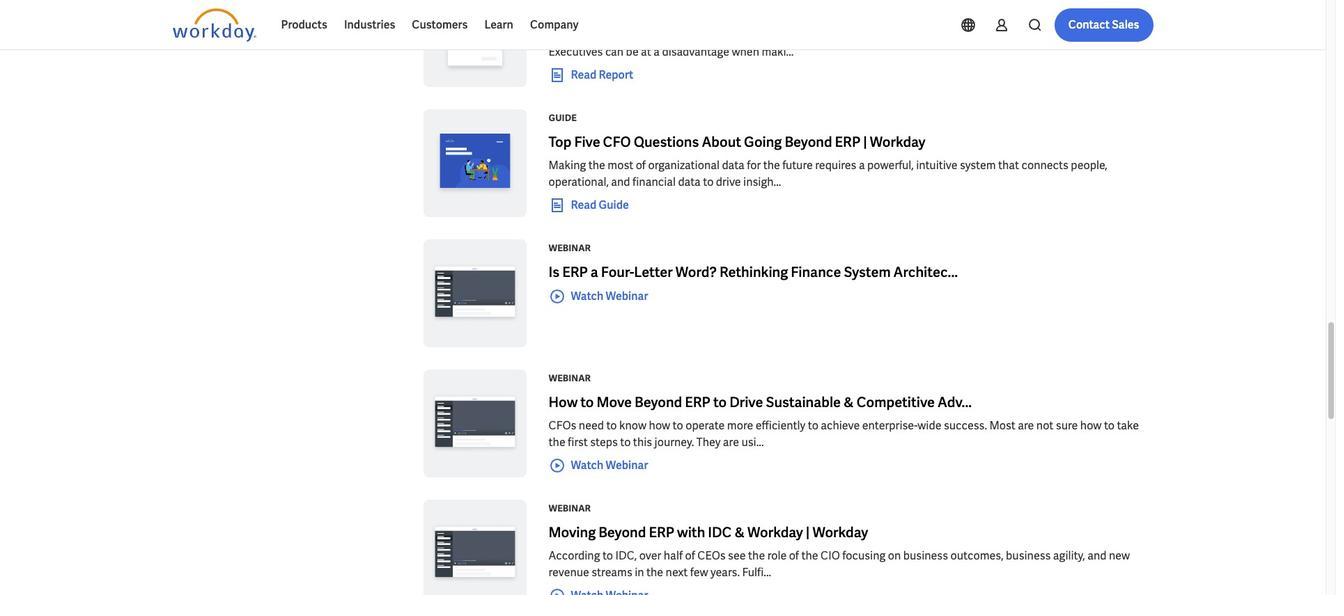 Task type: vqa. For each thing, say whether or not it's contained in the screenshot.
"PLEASE"
no



Task type: locate. For each thing, give the bounding box(es) containing it.
workday up powerful,
[[870, 133, 926, 151]]

executives
[[549, 45, 603, 59]]

data inside company executives often struggle to make sense of the daily deluge of data generated by their operational systems. executives can be at a disadvantage when maki...
[[909, 28, 932, 42]]

0 vertical spatial beyond
[[785, 133, 832, 151]]

to up when in the right top of the page
[[728, 28, 739, 42]]

guide up top
[[549, 112, 577, 124]]

1 read from the top
[[571, 67, 596, 82]]

company inside dropdown button
[[530, 17, 579, 32]]

beyond up future
[[785, 133, 832, 151]]

of right half
[[685, 549, 695, 564]]

is
[[549, 263, 560, 281]]

years.
[[711, 566, 740, 580]]

&
[[844, 394, 854, 412], [735, 524, 745, 542]]

focusing
[[842, 549, 886, 564]]

report
[[599, 67, 633, 82]]

watch webinar down four-
[[571, 289, 648, 304]]

0 vertical spatial watch
[[571, 289, 604, 304]]

are down more
[[723, 435, 739, 450]]

business
[[903, 549, 948, 564], [1006, 549, 1051, 564]]

0 vertical spatial a
[[654, 45, 660, 59]]

0 horizontal spatial business
[[903, 549, 948, 564]]

data left generated
[[909, 28, 932, 42]]

1 watch webinar link from the top
[[549, 288, 648, 305]]

0 vertical spatial watch webinar link
[[549, 288, 648, 305]]

by
[[988, 28, 1000, 42]]

generated
[[934, 28, 986, 42]]

to inside top five cfo questions about going beyond erp | workday making the most of organizational data for the future requires a powerful, intuitive system that connects people, operational, and financial data to drive insigh...
[[703, 175, 714, 189]]

read down operational,
[[571, 198, 596, 212]]

1 horizontal spatial a
[[654, 45, 660, 59]]

agility,
[[1053, 549, 1085, 564]]

and for moving beyond erp with idc & workday | workday
[[1088, 549, 1107, 564]]

read guide
[[571, 198, 629, 212]]

company inside company executives often struggle to make sense of the daily deluge of data generated by their operational systems. executives can be at a disadvantage when maki...
[[549, 28, 597, 42]]

1 horizontal spatial how
[[1080, 419, 1102, 433]]

going
[[744, 133, 782, 151]]

erp up the requires
[[835, 133, 861, 151]]

to inside company executives often struggle to make sense of the daily deluge of data generated by their operational systems. executives can be at a disadvantage when maki...
[[728, 28, 739, 42]]

0 vertical spatial and
[[611, 175, 630, 189]]

of right most
[[636, 158, 646, 173]]

1 vertical spatial read
[[571, 198, 596, 212]]

1 vertical spatial |
[[806, 524, 810, 542]]

the left cio
[[801, 549, 818, 564]]

products
[[281, 17, 327, 32]]

how
[[649, 419, 670, 433], [1080, 419, 1102, 433]]

0 horizontal spatial workday
[[748, 524, 803, 542]]

1 vertical spatial are
[[723, 435, 739, 450]]

guide
[[549, 112, 577, 124], [599, 198, 629, 212]]

2 watch webinar from the top
[[571, 458, 648, 473]]

2 read from the top
[[571, 198, 596, 212]]

idc,
[[615, 549, 637, 564]]

workday up role at the right
[[748, 524, 803, 542]]

when
[[732, 45, 759, 59]]

2 vertical spatial beyond
[[599, 524, 646, 542]]

finance
[[791, 263, 841, 281]]

webinar up moving
[[549, 503, 591, 515]]

to left the drive
[[703, 175, 714, 189]]

a left four-
[[591, 263, 598, 281]]

read
[[571, 67, 596, 82], [571, 198, 596, 212]]

they
[[696, 435, 721, 450]]

erp up over
[[649, 524, 674, 542]]

erp up operate
[[685, 394, 711, 412]]

data
[[909, 28, 932, 42], [722, 158, 745, 173], [678, 175, 701, 189]]

business right on
[[903, 549, 948, 564]]

how right the sure
[[1080, 419, 1102, 433]]

0 horizontal spatial &
[[735, 524, 745, 542]]

0 horizontal spatial are
[[723, 435, 739, 450]]

beyond up know
[[635, 394, 682, 412]]

webinar up 'is'
[[549, 242, 591, 254]]

about
[[702, 133, 741, 151]]

1 horizontal spatial and
[[1088, 549, 1107, 564]]

1 horizontal spatial guide
[[599, 198, 629, 212]]

letter
[[634, 263, 673, 281]]

1 vertical spatial watch
[[571, 458, 604, 473]]

0 vertical spatial &
[[844, 394, 854, 412]]

can
[[605, 45, 624, 59]]

watch down four-
[[571, 289, 604, 304]]

a right the requires
[[859, 158, 865, 173]]

read for read guide
[[571, 198, 596, 212]]

1 vertical spatial a
[[859, 158, 865, 173]]

0 horizontal spatial data
[[678, 175, 701, 189]]

0 vertical spatial watch webinar
[[571, 289, 648, 304]]

& up achieve
[[844, 394, 854, 412]]

0 horizontal spatial |
[[806, 524, 810, 542]]

beyond inside top five cfo questions about going beyond erp | workday making the most of organizational data for the future requires a powerful, intuitive system that connects people, operational, and financial data to drive insigh...
[[785, 133, 832, 151]]

and for top five cfo questions about going beyond erp | workday
[[611, 175, 630, 189]]

cfo
[[603, 133, 631, 151]]

and inside moving beyond erp with idc & workday | workday according to idc, over half of ceos see the role of the cio focusing on business outcomes, business agility, and new revenue streams in the next few years. fulfi...
[[1088, 549, 1107, 564]]

company
[[530, 17, 579, 32], [549, 28, 597, 42]]

a right "at"
[[654, 45, 660, 59]]

of
[[803, 28, 813, 42], [897, 28, 907, 42], [636, 158, 646, 173], [685, 549, 695, 564], [789, 549, 799, 564]]

1 vertical spatial watch webinar
[[571, 458, 648, 473]]

to up journey.
[[673, 419, 683, 433]]

workday
[[870, 133, 926, 151], [748, 524, 803, 542], [813, 524, 868, 542]]

0 horizontal spatial how
[[649, 419, 670, 433]]

workday up cio
[[813, 524, 868, 542]]

1 horizontal spatial business
[[1006, 549, 1051, 564]]

2 horizontal spatial data
[[909, 28, 932, 42]]

& inside how to move beyond erp to drive sustainable & competitive adv... cfos need to know how to operate more efficiently to achieve enterprise-wide success. most are not sure how to take the first steps to this journey. they are usi...
[[844, 394, 854, 412]]

1 vertical spatial &
[[735, 524, 745, 542]]

watch down 'first'
[[571, 458, 604, 473]]

erp right 'is'
[[562, 263, 588, 281]]

most
[[608, 158, 633, 173]]

daily
[[835, 28, 858, 42]]

1 horizontal spatial &
[[844, 394, 854, 412]]

architec...
[[893, 263, 958, 281]]

revenue
[[549, 566, 589, 580]]

data up the drive
[[722, 158, 745, 173]]

2 horizontal spatial workday
[[870, 133, 926, 151]]

0 horizontal spatial guide
[[549, 112, 577, 124]]

company for company
[[530, 17, 579, 32]]

1 vertical spatial watch webinar link
[[549, 458, 648, 474]]

1 watch webinar from the top
[[571, 289, 648, 304]]

0 vertical spatial are
[[1018, 419, 1034, 433]]

beyond up idc,
[[599, 524, 646, 542]]

financial
[[633, 175, 676, 189]]

beyond inside how to move beyond erp to drive sustainable & competitive adv... cfos need to know how to operate more efficiently to achieve enterprise-wide success. most are not sure how to take the first steps to this journey. they are usi...
[[635, 394, 682, 412]]

0 horizontal spatial a
[[591, 263, 598, 281]]

and inside top five cfo questions about going beyond erp | workday making the most of organizational data for the future requires a powerful, intuitive system that connects people, operational, and financial data to drive insigh...
[[611, 175, 630, 189]]

a inside top five cfo questions about going beyond erp | workday making the most of organizational data for the future requires a powerful, intuitive system that connects people, operational, and financial data to drive insigh...
[[859, 158, 865, 173]]

disadvantage
[[662, 45, 729, 59]]

questions
[[634, 133, 699, 151]]

next
[[666, 566, 688, 580]]

read down the executives
[[571, 67, 596, 82]]

insigh...
[[743, 175, 781, 189]]

company executives often struggle to make sense of the daily deluge of data generated by their operational systems. executives can be at a disadvantage when maki...
[[549, 28, 1132, 59]]

with
[[677, 524, 705, 542]]

erp inside how to move beyond erp to drive sustainable & competitive adv... cfos need to know how to operate more efficiently to achieve enterprise-wide success. most are not sure how to take the first steps to this journey. they are usi...
[[685, 394, 711, 412]]

system
[[960, 158, 996, 173]]

2 vertical spatial a
[[591, 263, 598, 281]]

1 vertical spatial beyond
[[635, 394, 682, 412]]

contact
[[1068, 17, 1110, 32]]

webinar for moving beyond erp with idc & workday | workday
[[549, 503, 591, 515]]

watch webinar link down steps
[[549, 458, 648, 474]]

0 vertical spatial |
[[863, 133, 867, 151]]

connects
[[1022, 158, 1069, 173]]

1 vertical spatial data
[[722, 158, 745, 173]]

is erp a four-letter word? rethinking finance system architec...
[[549, 263, 958, 281]]

contact sales
[[1068, 17, 1139, 32]]

more
[[727, 419, 753, 433]]

0 vertical spatial data
[[909, 28, 932, 42]]

1 horizontal spatial are
[[1018, 419, 1034, 433]]

beyond
[[785, 133, 832, 151], [635, 394, 682, 412], [599, 524, 646, 542]]

company for company executives often struggle to make sense of the daily deluge of data generated by their operational systems. executives can be at a disadvantage when maki...
[[549, 28, 597, 42]]

and down most
[[611, 175, 630, 189]]

word?
[[676, 263, 717, 281]]

webinar up how on the bottom
[[549, 373, 591, 385]]

how
[[549, 394, 578, 412]]

read report
[[571, 67, 633, 82]]

maki...
[[762, 45, 794, 59]]

and left new
[[1088, 549, 1107, 564]]

to up streams
[[603, 549, 613, 564]]

guide down most
[[599, 198, 629, 212]]

the right in in the left of the page
[[646, 566, 663, 580]]

the
[[816, 28, 832, 42], [588, 158, 605, 173], [763, 158, 780, 173], [549, 435, 565, 450], [748, 549, 765, 564], [801, 549, 818, 564], [646, 566, 663, 580]]

in
[[635, 566, 644, 580]]

0 horizontal spatial and
[[611, 175, 630, 189]]

erp inside top five cfo questions about going beyond erp | workday making the most of organizational data for the future requires a powerful, intuitive system that connects people, operational, and financial data to drive insigh...
[[835, 133, 861, 151]]

watch webinar link down four-
[[549, 288, 648, 305]]

on
[[888, 549, 901, 564]]

are
[[1018, 419, 1034, 433], [723, 435, 739, 450]]

the down cfos
[[549, 435, 565, 450]]

how up journey.
[[649, 419, 670, 433]]

the left daily
[[816, 28, 832, 42]]

sustainable
[[766, 394, 841, 412]]

1 how from the left
[[649, 419, 670, 433]]

1 horizontal spatial |
[[863, 133, 867, 151]]

1 watch from the top
[[571, 289, 604, 304]]

data down 'organizational'
[[678, 175, 701, 189]]

of right deluge
[[897, 28, 907, 42]]

2 horizontal spatial a
[[859, 158, 865, 173]]

according
[[549, 549, 600, 564]]

their
[[1002, 28, 1026, 42]]

idc
[[708, 524, 732, 542]]

are left not
[[1018, 419, 1034, 433]]

watch webinar down steps
[[571, 458, 648, 473]]

0 vertical spatial read
[[571, 67, 596, 82]]

cio
[[821, 549, 840, 564]]

most
[[990, 419, 1016, 433]]

1 vertical spatial and
[[1088, 549, 1107, 564]]

a
[[654, 45, 660, 59], [859, 158, 865, 173], [591, 263, 598, 281]]

business left agility,
[[1006, 549, 1051, 564]]

of inside top five cfo questions about going beyond erp | workday making the most of organizational data for the future requires a powerful, intuitive system that connects people, operational, and financial data to drive insigh...
[[636, 158, 646, 173]]

& right idc
[[735, 524, 745, 542]]

to left "take"
[[1104, 419, 1115, 433]]

top
[[549, 133, 572, 151]]



Task type: describe. For each thing, give the bounding box(es) containing it.
future
[[782, 158, 813, 173]]

new
[[1109, 549, 1130, 564]]

2 watch from the top
[[571, 458, 604, 473]]

not
[[1036, 419, 1054, 433]]

go to the homepage image
[[172, 8, 256, 42]]

read for read report
[[571, 67, 596, 82]]

enterprise-
[[862, 419, 918, 433]]

people,
[[1071, 158, 1108, 173]]

2 vertical spatial data
[[678, 175, 701, 189]]

efficiently
[[756, 419, 806, 433]]

know
[[619, 419, 647, 433]]

customers
[[412, 17, 468, 32]]

sure
[[1056, 419, 1078, 433]]

deluge
[[861, 28, 895, 42]]

how to move beyond erp to drive sustainable & competitive adv... cfos need to know how to operate more efficiently to achieve enterprise-wide success. most are not sure how to take the first steps to this journey. they are usi...
[[549, 394, 1139, 450]]

customers button
[[404, 8, 476, 42]]

the inside how to move beyond erp to drive sustainable & competitive adv... cfos need to know how to operate more efficiently to achieve enterprise-wide success. most are not sure how to take the first steps to this journey. they are usi...
[[549, 435, 565, 450]]

be
[[626, 45, 639, 59]]

to inside moving beyond erp with idc & workday | workday according to idc, over half of ceos see the role of the cio focusing on business outcomes, business agility, and new revenue streams in the next few years. fulfi...
[[603, 549, 613, 564]]

powerful,
[[867, 158, 914, 173]]

webinar down this
[[606, 458, 648, 473]]

executives
[[599, 28, 653, 42]]

organizational
[[648, 158, 720, 173]]

make
[[741, 28, 769, 42]]

0 vertical spatial guide
[[549, 112, 577, 124]]

steps
[[590, 435, 618, 450]]

system
[[844, 263, 891, 281]]

to left this
[[620, 435, 631, 450]]

read report link
[[549, 67, 633, 83]]

often
[[655, 28, 682, 42]]

top five cfo questions about going beyond erp | workday making the most of organizational data for the future requires a powerful, intuitive system that connects people, operational, and financial data to drive insigh...
[[549, 133, 1108, 189]]

four-
[[601, 263, 634, 281]]

struggle
[[684, 28, 726, 42]]

operational
[[1028, 28, 1086, 42]]

learn button
[[476, 8, 522, 42]]

rethinking
[[720, 263, 788, 281]]

move
[[597, 394, 632, 412]]

2 how from the left
[[1080, 419, 1102, 433]]

take
[[1117, 419, 1139, 433]]

of right sense
[[803, 28, 813, 42]]

achieve
[[821, 419, 860, 433]]

see
[[728, 549, 746, 564]]

the right for
[[763, 158, 780, 173]]

to down sustainable
[[808, 419, 818, 433]]

outcomes,
[[951, 549, 1004, 564]]

requires
[[815, 158, 856, 173]]

adv...
[[938, 394, 972, 412]]

cfos
[[549, 419, 576, 433]]

beyond inside moving beyond erp with idc & workday | workday according to idc, over half of ceos see the role of the cio focusing on business outcomes, business agility, and new revenue streams in the next few years. fulfi...
[[599, 524, 646, 542]]

| inside moving beyond erp with idc & workday | workday according to idc, over half of ceos see the role of the cio focusing on business outcomes, business agility, and new revenue streams in the next few years. fulfi...
[[806, 524, 810, 542]]

making
[[549, 158, 586, 173]]

watch webinar for first watch webinar link from the top
[[571, 289, 648, 304]]

1 business from the left
[[903, 549, 948, 564]]

at
[[641, 45, 651, 59]]

streams
[[592, 566, 632, 580]]

drive
[[729, 394, 763, 412]]

role
[[767, 549, 787, 564]]

the inside company executives often struggle to make sense of the daily deluge of data generated by their operational systems. executives can be at a disadvantage when maki...
[[816, 28, 832, 42]]

& inside moving beyond erp with idc & workday | workday according to idc, over half of ceos see the role of the cio focusing on business outcomes, business agility, and new revenue streams in the next few years. fulfi...
[[735, 524, 745, 542]]

1 horizontal spatial workday
[[813, 524, 868, 542]]

ceos
[[698, 549, 726, 564]]

contact sales link
[[1055, 8, 1153, 42]]

need
[[579, 419, 604, 433]]

usi...
[[742, 435, 764, 450]]

moving
[[549, 524, 596, 542]]

the left most
[[588, 158, 605, 173]]

1 horizontal spatial data
[[722, 158, 745, 173]]

2 business from the left
[[1006, 549, 1051, 564]]

wide
[[918, 419, 941, 433]]

first
[[568, 435, 588, 450]]

industries button
[[336, 8, 404, 42]]

operate
[[686, 419, 725, 433]]

operational,
[[549, 175, 609, 189]]

for
[[747, 158, 761, 173]]

products button
[[273, 8, 336, 42]]

that
[[998, 158, 1019, 173]]

watch webinar for second watch webinar link from the top of the page
[[571, 458, 648, 473]]

of right role at the right
[[789, 549, 799, 564]]

a inside company executives often struggle to make sense of the daily deluge of data generated by their operational systems. executives can be at a disadvantage when maki...
[[654, 45, 660, 59]]

webinar for is erp a four-letter word? rethinking finance system architec...
[[549, 242, 591, 254]]

five
[[574, 133, 600, 151]]

read guide link
[[549, 197, 629, 214]]

sales
[[1112, 17, 1139, 32]]

2 watch webinar link from the top
[[549, 458, 648, 474]]

intuitive
[[916, 158, 958, 173]]

journey.
[[655, 435, 694, 450]]

moving beyond erp with idc & workday | workday according to idc, over half of ceos see the role of the cio focusing on business outcomes, business agility, and new revenue streams in the next few years. fulfi...
[[549, 524, 1130, 580]]

half
[[664, 549, 683, 564]]

erp inside moving beyond erp with idc & workday | workday according to idc, over half of ceos see the role of the cio focusing on business outcomes, business agility, and new revenue streams in the next few years. fulfi...
[[649, 524, 674, 542]]

webinar down four-
[[606, 289, 648, 304]]

systems.
[[1088, 28, 1132, 42]]

few
[[690, 566, 708, 580]]

webinar for how to move beyond erp to drive sustainable & competitive adv...
[[549, 373, 591, 385]]

competitive
[[857, 394, 935, 412]]

to left drive
[[713, 394, 727, 412]]

fulfi...
[[742, 566, 771, 580]]

drive
[[716, 175, 741, 189]]

success.
[[944, 419, 987, 433]]

1 vertical spatial guide
[[599, 198, 629, 212]]

workday inside top five cfo questions about going beyond erp | workday making the most of organizational data for the future requires a powerful, intuitive system that connects people, operational, and financial data to drive insigh...
[[870, 133, 926, 151]]

to up need
[[580, 394, 594, 412]]

| inside top five cfo questions about going beyond erp | workday making the most of organizational data for the future requires a powerful, intuitive system that connects people, operational, and financial data to drive insigh...
[[863, 133, 867, 151]]

the up fulfi...
[[748, 549, 765, 564]]

to up steps
[[606, 419, 617, 433]]



